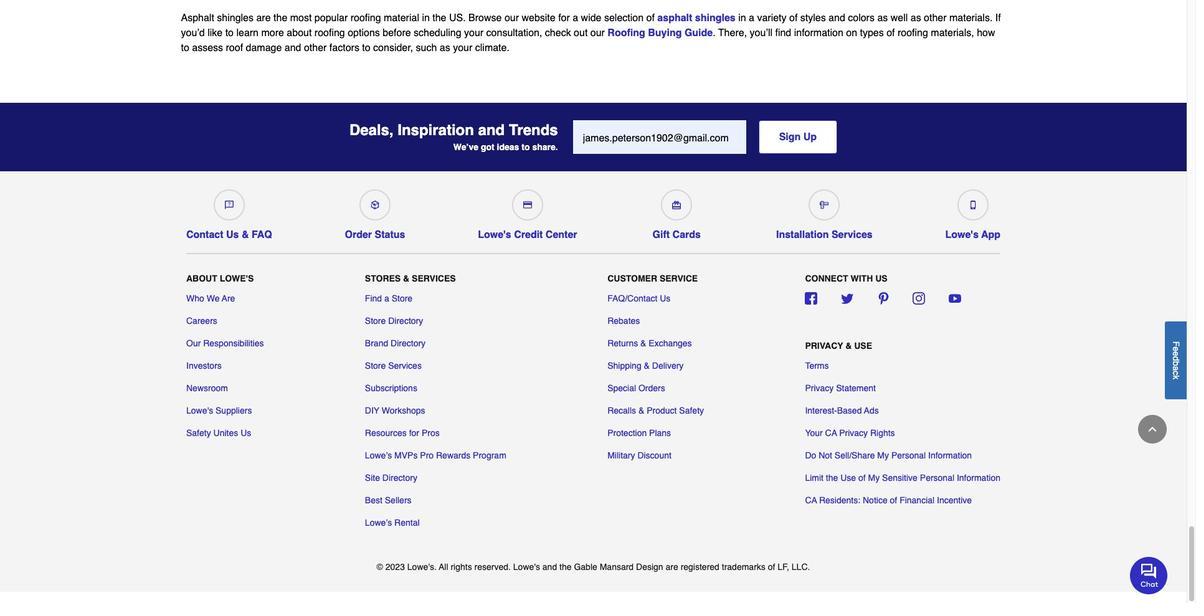 Task type: vqa. For each thing, say whether or not it's contained in the screenshot.
Lists
no



Task type: locate. For each thing, give the bounding box(es) containing it.
instagram image
[[913, 292, 926, 305]]

connect with us
[[805, 273, 888, 283]]

and up the got on the top left of page
[[478, 122, 505, 139]]

materials.
[[950, 13, 993, 24]]

and up information
[[829, 13, 846, 24]]

0 vertical spatial services
[[832, 229, 873, 241]]

shipping
[[608, 361, 642, 371]]

1 horizontal spatial us
[[241, 428, 251, 438]]

0 vertical spatial store
[[392, 293, 413, 303]]

gift cards link
[[650, 185, 704, 241]]

roof
[[226, 43, 243, 54]]

the
[[274, 13, 287, 24], [433, 13, 447, 24], [826, 473, 838, 483], [560, 562, 572, 572]]

shingles up .
[[695, 13, 736, 24]]

& for returns & exchanges
[[641, 338, 647, 348]]

privacy
[[805, 341, 843, 351], [805, 383, 834, 393], [840, 428, 868, 438]]

a up 'you'll'
[[749, 13, 755, 24]]

0 vertical spatial my
[[878, 450, 889, 460]]

center
[[546, 229, 577, 241]]

are up more
[[256, 13, 271, 24]]

1 vertical spatial use
[[841, 473, 856, 483]]

a left wide
[[573, 13, 578, 24]]

in inside in a variety of styles and colors as well as other materials. if you'd like to learn more about roofing options before scheduling your consultation, check out our
[[739, 13, 746, 24]]

& right recalls at the right of the page
[[639, 406, 645, 415]]

do
[[805, 450, 817, 460]]

a
[[573, 13, 578, 24], [749, 13, 755, 24], [384, 293, 389, 303], [1172, 366, 1182, 371]]

our responsibilities
[[186, 338, 264, 348]]

my
[[878, 450, 889, 460], [868, 473, 880, 483]]

2 horizontal spatial us
[[660, 293, 671, 303]]

roofing
[[608, 28, 645, 39]]

to inside deals, inspiration and trends we've got ideas to share.
[[522, 142, 530, 152]]

0 horizontal spatial shingles
[[217, 13, 254, 24]]

services up the connect with us
[[832, 229, 873, 241]]

roofing down well
[[898, 28, 929, 39]]

a right find
[[384, 293, 389, 303]]

lowe's mvps pro rewards program
[[365, 450, 507, 460]]

us inside 'link'
[[660, 293, 671, 303]]

and inside in a variety of styles and colors as well as other materials. if you'd like to learn more about roofing options before scheduling your consultation, check out our
[[829, 13, 846, 24]]

lowe's rental link
[[365, 516, 420, 529]]

1 horizontal spatial in
[[739, 13, 746, 24]]

protection
[[608, 428, 647, 438]]

2 horizontal spatial roofing
[[898, 28, 929, 39]]

f
[[1172, 341, 1182, 346]]

directory for brand directory
[[391, 338, 426, 348]]

are right design
[[666, 562, 679, 572]]

us right 'unites'
[[241, 428, 251, 438]]

e up b
[[1172, 351, 1182, 356]]

deals,
[[350, 122, 394, 139]]

store directory
[[365, 316, 423, 326]]

0 horizontal spatial us
[[226, 229, 239, 241]]

careers
[[186, 316, 217, 326]]

residents:
[[819, 495, 861, 505]]

lowe's down the newsroom link
[[186, 406, 213, 415]]

for left pros at the left bottom
[[409, 428, 419, 438]]

your ca privacy rights
[[805, 428, 895, 438]]

lowe's up site
[[365, 450, 392, 460]]

my up "notice"
[[868, 473, 880, 483]]

factors
[[330, 43, 360, 54]]

directory inside 'link'
[[383, 473, 417, 483]]

0 horizontal spatial roofing
[[315, 28, 345, 39]]

us.
[[449, 13, 466, 24]]

0 vertical spatial other
[[924, 13, 947, 24]]

your inside . there, you'll find information on types of roofing materials, how to assess roof damage and other factors to consider, such as your climate.
[[453, 43, 473, 54]]

0 vertical spatial information
[[929, 450, 972, 460]]

recalls & product safety link
[[608, 404, 704, 417]]

safety right "product"
[[679, 406, 704, 415]]

1 vertical spatial us
[[660, 293, 671, 303]]

share.
[[532, 142, 558, 152]]

0 vertical spatial ca
[[825, 428, 837, 438]]

0 horizontal spatial safety
[[186, 428, 211, 438]]

your
[[464, 28, 484, 39], [453, 43, 473, 54]]

terms
[[805, 361, 829, 371]]

1 vertical spatial our
[[591, 28, 605, 39]]

a inside in a variety of styles and colors as well as other materials. if you'd like to learn more about roofing options before scheduling your consultation, check out our
[[749, 13, 755, 24]]

consider,
[[373, 43, 413, 54]]

store directory link
[[365, 315, 423, 327]]

2 vertical spatial services
[[388, 361, 422, 371]]

about lowe's
[[186, 273, 254, 283]]

material
[[384, 13, 419, 24]]

1 vertical spatial ca
[[805, 495, 817, 505]]

other up materials,
[[924, 13, 947, 24]]

got
[[481, 142, 495, 152]]

for
[[558, 13, 570, 24], [409, 428, 419, 438]]

store down the brand
[[365, 361, 386, 371]]

& right stores
[[403, 273, 410, 283]]

to right ideas
[[522, 142, 530, 152]]

shingles up learn
[[217, 13, 254, 24]]

information inside limit the use of my sensitive personal information link
[[957, 473, 1001, 483]]

as right well
[[911, 13, 921, 24]]

directory up sellers
[[383, 473, 417, 483]]

1 vertical spatial directory
[[391, 338, 426, 348]]

services
[[832, 229, 873, 241], [412, 273, 456, 283], [388, 361, 422, 371]]

services up find a store link
[[412, 273, 456, 283]]

in up 'there,'
[[739, 13, 746, 24]]

roofing down popular
[[315, 28, 345, 39]]

2 vertical spatial us
[[241, 428, 251, 438]]

of up find at the right
[[790, 13, 798, 24]]

shipping & delivery link
[[608, 359, 684, 372]]

privacy up interest- on the right of the page
[[805, 383, 834, 393]]

& for privacy & use
[[846, 341, 852, 351]]

as left well
[[878, 13, 888, 24]]

other down about
[[304, 43, 327, 54]]

brand
[[365, 338, 388, 348]]

your inside in a variety of styles and colors as well as other materials. if you'd like to learn more about roofing options before scheduling your consultation, check out our
[[464, 28, 484, 39]]

asphalt
[[658, 13, 693, 24]]

up
[[804, 132, 817, 143]]

gable
[[574, 562, 598, 572]]

such
[[416, 43, 437, 54]]

status
[[375, 229, 405, 241]]

special orders
[[608, 383, 665, 393]]

1 horizontal spatial safety
[[679, 406, 704, 415]]

who we are link
[[186, 292, 235, 305]]

our
[[505, 13, 519, 24], [591, 28, 605, 39]]

lowe's for lowe's suppliers
[[186, 406, 213, 415]]

1 vertical spatial services
[[412, 273, 456, 283]]

lowe's for lowe's rental
[[365, 518, 392, 528]]

1 vertical spatial information
[[957, 473, 1001, 483]]

for up 'check'
[[558, 13, 570, 24]]

1 vertical spatial personal
[[920, 473, 955, 483]]

terms link
[[805, 359, 829, 372]]

incentive
[[937, 495, 972, 505]]

1 vertical spatial store
[[365, 316, 386, 326]]

workshops
[[382, 406, 425, 415]]

best sellers
[[365, 495, 412, 505]]

lowe's up are
[[220, 273, 254, 283]]

Email Address email field
[[573, 120, 746, 154]]

protection plans link
[[608, 427, 671, 439]]

of down well
[[887, 28, 895, 39]]

roofing inside . there, you'll find information on types of roofing materials, how to assess roof damage and other factors to consider, such as your climate.
[[898, 28, 929, 39]]

special orders link
[[608, 382, 665, 394]]

roofing inside in a variety of styles and colors as well as other materials. if you'd like to learn more about roofing options before scheduling your consultation, check out our
[[315, 28, 345, 39]]

us right 'contact' at the left of the page
[[226, 229, 239, 241]]

are
[[256, 13, 271, 24], [666, 562, 679, 572]]

lowe's left credit
[[478, 229, 511, 241]]

other
[[924, 13, 947, 24], [304, 43, 327, 54]]

lowe's left app
[[946, 229, 979, 241]]

& for stores & services
[[403, 273, 410, 283]]

0 vertical spatial directory
[[388, 316, 423, 326]]

0 horizontal spatial as
[[440, 43, 450, 54]]

find
[[365, 293, 382, 303]]

d
[[1172, 356, 1182, 361]]

store for directory
[[365, 316, 386, 326]]

credit card image
[[523, 201, 532, 210]]

2 e from the top
[[1172, 351, 1182, 356]]

0 vertical spatial for
[[558, 13, 570, 24]]

directory down store directory
[[391, 338, 426, 348]]

1 vertical spatial for
[[409, 428, 419, 438]]

0 vertical spatial your
[[464, 28, 484, 39]]

0 vertical spatial us
[[226, 229, 239, 241]]

pinterest image
[[877, 292, 890, 305]]

lowe's down best
[[365, 518, 392, 528]]

0 vertical spatial our
[[505, 13, 519, 24]]

services down brand directory link
[[388, 361, 422, 371]]

gift cards
[[653, 229, 701, 241]]

personal up incentive
[[920, 473, 955, 483]]

& left delivery
[[644, 361, 650, 371]]

site directory
[[365, 473, 417, 483]]

rebates link
[[608, 315, 640, 327]]

like
[[208, 28, 223, 39]]

lf,
[[778, 562, 790, 572]]

0 horizontal spatial other
[[304, 43, 327, 54]]

scroll to top element
[[1139, 415, 1167, 444]]

0 horizontal spatial ca
[[805, 495, 817, 505]]

to
[[225, 28, 234, 39], [181, 43, 189, 54], [362, 43, 371, 54], [522, 142, 530, 152]]

our down wide
[[591, 28, 605, 39]]

limit the use of my sensitive personal information link
[[805, 472, 1001, 484]]

2 lowe's from the top
[[365, 518, 392, 528]]

directory
[[388, 316, 423, 326], [391, 338, 426, 348], [383, 473, 417, 483]]

limit the use of my sensitive personal information
[[805, 473, 1001, 483]]

a up k
[[1172, 366, 1182, 371]]

e up the d
[[1172, 346, 1182, 351]]

0 vertical spatial safety
[[679, 406, 704, 415]]

who we are
[[186, 293, 235, 303]]

our up "consultation,"
[[505, 13, 519, 24]]

c
[[1172, 371, 1182, 375]]

installation
[[776, 229, 829, 241]]

and down about
[[285, 43, 301, 54]]

1 horizontal spatial shingles
[[695, 13, 736, 24]]

& up statement
[[846, 341, 852, 351]]

use up statement
[[855, 341, 872, 351]]

information inside do not sell/share my personal information link
[[929, 450, 972, 460]]

store up the brand
[[365, 316, 386, 326]]

privacy up sell/share
[[840, 428, 868, 438]]

lowe's inside lowe's credit center link
[[478, 229, 511, 241]]

the left gable
[[560, 562, 572, 572]]

safety left 'unites'
[[186, 428, 211, 438]]

1 shingles from the left
[[217, 13, 254, 24]]

to down options
[[362, 43, 371, 54]]

roofing up options
[[351, 13, 381, 24]]

product
[[647, 406, 677, 415]]

rights
[[451, 562, 472, 572]]

1 horizontal spatial our
[[591, 28, 605, 39]]

ca down limit
[[805, 495, 817, 505]]

we
[[207, 293, 220, 303]]

information
[[794, 28, 844, 39]]

gift card image
[[673, 201, 681, 210]]

our inside in a variety of styles and colors as well as other materials. if you'd like to learn more about roofing options before scheduling your consultation, check out our
[[591, 28, 605, 39]]

1 horizontal spatial ca
[[825, 428, 837, 438]]

directory up brand directory
[[388, 316, 423, 326]]

1 horizontal spatial other
[[924, 13, 947, 24]]

1 vertical spatial are
[[666, 562, 679, 572]]

in up scheduling
[[422, 13, 430, 24]]

sign
[[779, 132, 801, 143]]

all
[[439, 562, 448, 572]]

store down the stores & services at the left
[[392, 293, 413, 303]]

roofing
[[351, 13, 381, 24], [315, 28, 345, 39], [898, 28, 929, 39]]

with
[[851, 273, 873, 283]]

of inside . there, you'll find information on types of roofing materials, how to assess roof damage and other factors to consider, such as your climate.
[[887, 28, 895, 39]]

of down sell/share
[[859, 473, 866, 483]]

lowe's inside lowe's app link
[[946, 229, 979, 241]]

lowe's for lowe's credit center
[[478, 229, 511, 241]]

& right returns
[[641, 338, 647, 348]]

my down rights
[[878, 450, 889, 460]]

newsroom link
[[186, 382, 228, 394]]

privacy for privacy & use
[[805, 341, 843, 351]]

lowe's inside lowe's suppliers link
[[186, 406, 213, 415]]

lowe's right reserved.
[[513, 562, 540, 572]]

us down customer service
[[660, 293, 671, 303]]

1 vertical spatial privacy
[[805, 383, 834, 393]]

use down sell/share
[[841, 473, 856, 483]]

lowe's
[[365, 450, 392, 460], [365, 518, 392, 528]]

our responsibilities link
[[186, 337, 264, 349]]

roofing buying guide link
[[608, 28, 713, 39]]

as down scheduling
[[440, 43, 450, 54]]

interest-based ads link
[[805, 404, 879, 417]]

1 vertical spatial your
[[453, 43, 473, 54]]

2 vertical spatial directory
[[383, 473, 417, 483]]

of right "notice"
[[890, 495, 898, 505]]

ca right your
[[825, 428, 837, 438]]

to right like
[[225, 28, 234, 39]]

1 vertical spatial lowe's
[[365, 518, 392, 528]]

0 horizontal spatial in
[[422, 13, 430, 24]]

investors link
[[186, 359, 222, 372]]

2 in from the left
[[739, 13, 746, 24]]

0 vertical spatial use
[[855, 341, 872, 351]]

privacy up terms
[[805, 341, 843, 351]]

special
[[608, 383, 636, 393]]

we've
[[454, 142, 479, 152]]

installation services link
[[776, 185, 873, 241]]

0 vertical spatial privacy
[[805, 341, 843, 351]]

1 horizontal spatial as
[[878, 13, 888, 24]]

learn
[[236, 28, 259, 39]]

use
[[855, 341, 872, 351], [841, 473, 856, 483]]

connect
[[805, 273, 849, 283]]

personal up limit the use of my sensitive personal information link
[[892, 450, 926, 460]]

0 vertical spatial lowe's
[[365, 450, 392, 460]]

faq/contact us link
[[608, 292, 671, 305]]

mobile image
[[969, 201, 978, 210]]

1 vertical spatial other
[[304, 43, 327, 54]]

1 in from the left
[[422, 13, 430, 24]]

your down browse
[[464, 28, 484, 39]]

1 lowe's from the top
[[365, 450, 392, 460]]

your down scheduling
[[453, 43, 473, 54]]

2 vertical spatial store
[[365, 361, 386, 371]]

0 horizontal spatial our
[[505, 13, 519, 24]]

0 vertical spatial are
[[256, 13, 271, 24]]



Task type: describe. For each thing, give the bounding box(es) containing it.
based
[[837, 406, 862, 415]]

subscriptions
[[365, 383, 417, 393]]

lowe's app
[[946, 229, 1001, 241]]

the right limit
[[826, 473, 838, 483]]

resources
[[365, 428, 407, 438]]

to inside in a variety of styles and colors as well as other materials. if you'd like to learn more about roofing options before scheduling your consultation, check out our
[[225, 28, 234, 39]]

design
[[636, 562, 663, 572]]

store services link
[[365, 359, 422, 372]]

pickup image
[[371, 201, 380, 210]]

.
[[713, 28, 716, 39]]

before
[[383, 28, 411, 39]]

0 horizontal spatial are
[[256, 13, 271, 24]]

twitter image
[[841, 292, 854, 305]]

find a store link
[[365, 292, 413, 305]]

sell/share
[[835, 450, 875, 460]]

use for the
[[841, 473, 856, 483]]

lowe's suppliers link
[[186, 404, 252, 417]]

2 vertical spatial privacy
[[840, 428, 868, 438]]

returns & exchanges link
[[608, 337, 692, 349]]

plans
[[649, 428, 671, 438]]

a inside button
[[1172, 366, 1182, 371]]

browse
[[469, 13, 502, 24]]

us for contact
[[226, 229, 239, 241]]

roofing buying guide
[[608, 28, 713, 39]]

use for &
[[855, 341, 872, 351]]

privacy statement link
[[805, 382, 876, 394]]

and inside deals, inspiration and trends we've got ideas to share.
[[478, 122, 505, 139]]

0 vertical spatial personal
[[892, 450, 926, 460]]

chevron up image
[[1147, 423, 1159, 436]]

brand directory
[[365, 338, 426, 348]]

1 horizontal spatial for
[[558, 13, 570, 24]]

interest-based ads
[[805, 406, 879, 415]]

1 vertical spatial safety
[[186, 428, 211, 438]]

privacy & use
[[805, 341, 872, 351]]

of up roofing buying guide
[[647, 13, 655, 24]]

customer care image
[[225, 201, 234, 210]]

statement
[[836, 383, 876, 393]]

2 shingles from the left
[[695, 13, 736, 24]]

ads
[[864, 406, 879, 415]]

safety unites us
[[186, 428, 251, 438]]

exchanges
[[649, 338, 692, 348]]

1 horizontal spatial are
[[666, 562, 679, 572]]

lowe's for lowe's app
[[946, 229, 979, 241]]

protection plans
[[608, 428, 671, 438]]

chat invite button image
[[1130, 556, 1168, 594]]

faq/contact us
[[608, 293, 671, 303]]

our
[[186, 338, 201, 348]]

other inside in a variety of styles and colors as well as other materials. if you'd like to learn more about roofing options before scheduling your consultation, check out our
[[924, 13, 947, 24]]

rights
[[871, 428, 895, 438]]

directory for store directory
[[388, 316, 423, 326]]

ca inside your ca privacy rights link
[[825, 428, 837, 438]]

military discount link
[[608, 449, 672, 462]]

contact us & faq
[[186, 229, 272, 241]]

styles
[[801, 13, 826, 24]]

find
[[776, 28, 792, 39]]

well
[[891, 13, 908, 24]]

1 horizontal spatial roofing
[[351, 13, 381, 24]]

the up more
[[274, 13, 287, 24]]

k
[[1172, 375, 1182, 379]]

pros
[[422, 428, 440, 438]]

the up scheduling
[[433, 13, 447, 24]]

faq/contact
[[608, 293, 658, 303]]

sign up form
[[573, 120, 838, 154]]

to down the you'd
[[181, 43, 189, 54]]

facebook image
[[805, 292, 818, 305]]

in a variety of styles and colors as well as other materials. if you'd like to learn more about roofing options before scheduling your consultation, check out our
[[181, 13, 1001, 39]]

sellers
[[385, 495, 412, 505]]

privacy for privacy statement
[[805, 383, 834, 393]]

orders
[[639, 383, 665, 393]]

discount
[[638, 450, 672, 460]]

suppliers
[[216, 406, 252, 415]]

lowe's credit center
[[478, 229, 577, 241]]

© 2023 lowe's. all rights reserved. lowe's and the gable mansard design are registered trademarks of lf, llc.
[[377, 562, 810, 572]]

us for faq/contact
[[660, 293, 671, 303]]

trademarks
[[722, 562, 766, 572]]

types
[[860, 28, 884, 39]]

dimensions image
[[820, 201, 829, 210]]

and left gable
[[543, 562, 557, 572]]

asphalt
[[181, 13, 214, 24]]

there,
[[719, 28, 747, 39]]

faq
[[252, 229, 272, 241]]

youtube image
[[949, 292, 961, 305]]

& for shipping & delivery
[[644, 361, 650, 371]]

and inside . there, you'll find information on types of roofing materials, how to assess roof damage and other factors to consider, such as your climate.
[[285, 43, 301, 54]]

0 horizontal spatial for
[[409, 428, 419, 438]]

directory for site directory
[[383, 473, 417, 483]]

newsroom
[[186, 383, 228, 393]]

subscriptions link
[[365, 382, 417, 394]]

you'll
[[750, 28, 773, 39]]

military discount
[[608, 450, 672, 460]]

lowe's.
[[407, 562, 437, 572]]

store services
[[365, 361, 422, 371]]

order status
[[345, 229, 405, 241]]

services for store services
[[388, 361, 422, 371]]

about
[[186, 273, 217, 283]]

& left faq
[[242, 229, 249, 241]]

lowe's mvps pro rewards program link
[[365, 449, 507, 462]]

notice
[[863, 495, 888, 505]]

asphalt shingles are the most popular roofing material in the us. browse our website for a wide selection of asphalt shingles
[[181, 13, 736, 24]]

of left "lf,"
[[768, 562, 775, 572]]

you'd
[[181, 28, 205, 39]]

store for services
[[365, 361, 386, 371]]

lowe's for lowe's mvps pro rewards program
[[365, 450, 392, 460]]

most
[[290, 13, 312, 24]]

variety
[[757, 13, 787, 24]]

lowe's rental
[[365, 518, 420, 528]]

of inside in a variety of styles and colors as well as other materials. if you'd like to learn more about roofing options before scheduling your consultation, check out our
[[790, 13, 798, 24]]

out
[[574, 28, 588, 39]]

diy workshops
[[365, 406, 425, 415]]

stores & services
[[365, 273, 456, 283]]

as inside . there, you'll find information on types of roofing materials, how to assess roof damage and other factors to consider, such as your climate.
[[440, 43, 450, 54]]

2 horizontal spatial as
[[911, 13, 921, 24]]

installation services
[[776, 229, 873, 241]]

climate.
[[475, 43, 510, 54]]

more
[[261, 28, 284, 39]]

& for recalls & product safety
[[639, 406, 645, 415]]

ca inside ca residents: notice of financial incentive link
[[805, 495, 817, 505]]

lowe's credit center link
[[478, 185, 577, 241]]

ca residents: notice of financial incentive
[[805, 495, 972, 505]]

trends
[[509, 122, 558, 139]]

scheduling
[[414, 28, 462, 39]]

rewards
[[436, 450, 471, 460]]

1 vertical spatial my
[[868, 473, 880, 483]]

1 e from the top
[[1172, 346, 1182, 351]]

site directory link
[[365, 472, 417, 484]]

best
[[365, 495, 383, 505]]

services for installation services
[[832, 229, 873, 241]]

other inside . there, you'll find information on types of roofing materials, how to assess roof damage and other factors to consider, such as your climate.
[[304, 43, 327, 54]]

sensitive
[[883, 473, 918, 483]]

order status link
[[345, 185, 405, 241]]

returns & exchanges
[[608, 338, 692, 348]]



